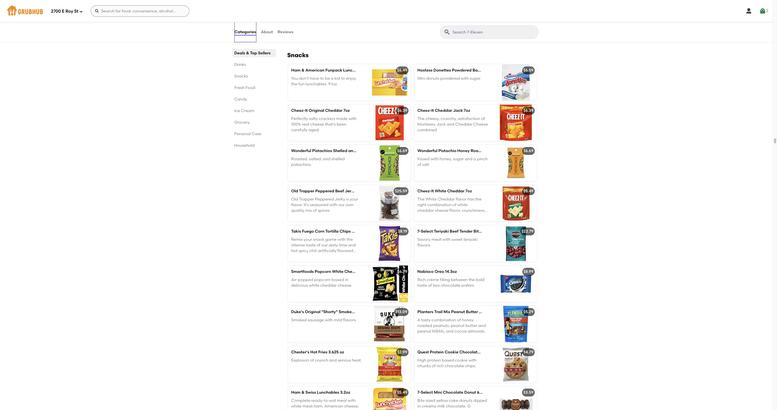 Task type: vqa. For each thing, say whether or not it's contained in the screenshot.


Task type: locate. For each thing, give the bounding box(es) containing it.
0 horizontal spatial in
[[345, 278, 349, 282]]

1 wonderful from the left
[[291, 149, 311, 153]]

and up 'almonds.'
[[479, 324, 486, 328]]

beef
[[335, 189, 344, 194], [450, 229, 459, 234]]

snacks down drinks
[[234, 74, 248, 79]]

1 horizontal spatial $6.39
[[524, 108, 534, 113]]

2 vertical spatial a
[[474, 157, 476, 161]]

lunchables up enjoy
[[343, 68, 366, 73]]

ham for ham & american funpack lunchables 9.1oz
[[291, 68, 301, 73]]

chocolate up cake
[[443, 391, 464, 395]]

american inside complete ready-to-eat meal with white meat ham, american cheese, and crackers.
[[325, 404, 343, 409]]

old for old trapper peppered beef jerky 10oz
[[291, 189, 298, 194]]

original up sausage
[[305, 310, 321, 315]]

1 horizontal spatial $5.49
[[524, 189, 534, 194]]

chocolate up cookie
[[460, 350, 480, 355]]

1 vertical spatial ham
[[291, 391, 301, 395]]

of inside rich crème filling between the bold taste of two chocolate wafers.
[[428, 283, 432, 288]]

wonderful for roasted,
[[291, 149, 311, 153]]

salted,
[[309, 157, 322, 161]]

0 horizontal spatial white
[[332, 270, 344, 274]]

0 horizontal spatial a
[[331, 76, 334, 81]]

hostess
[[418, 68, 433, 73]]

and
[[342, 33, 350, 37], [305, 38, 312, 43], [349, 149, 356, 153], [323, 157, 331, 161], [465, 157, 473, 161], [418, 214, 425, 219], [479, 324, 486, 328], [446, 329, 454, 334], [329, 358, 337, 363], [291, 410, 299, 411]]

peanut up cocoa
[[451, 324, 465, 328]]

and inside complete ready-to-eat meal with white meat ham, american cheese, and crackers.
[[291, 410, 299, 411]]

trail
[[435, 310, 443, 315]]

comes
[[328, 15, 341, 20]]

0 vertical spatial white
[[309, 283, 320, 288]]

american down "eat"
[[325, 404, 343, 409]]

to inside scientifically designed with pharmaceutical grade ingredients to provide optimal hydration when you need it the most.
[[484, 21, 488, 26]]

beef up the sweet
[[450, 229, 459, 234]]

it down "leucine,"
[[313, 38, 316, 43]]

0 vertical spatial donuts
[[426, 76, 440, 81]]

the down for
[[345, 27, 351, 32]]

chester's hot fries 3.625 oz
[[291, 350, 344, 355]]

of down peanut
[[457, 318, 461, 323]]

a up "three"
[[351, 15, 353, 20]]

white for cheddar
[[309, 283, 320, 288]]

2 select from the top
[[421, 391, 433, 395]]

7oz for cheez-it white cheddar 7oz
[[466, 189, 472, 194]]

household
[[234, 143, 255, 148]]

cheez- up perfectly
[[291, 108, 305, 113]]

the inside turbo energy drink comes with a strong 300mg of caffeine for increased energy alongside the three bcaas leucine, isoleucine, and valine, and it has zero sugar.
[[345, 27, 351, 32]]

0 vertical spatial 10oz
[[357, 189, 365, 194]]

$5.49 for complete ready-to-eat meal with white meat ham, american cheese, and crackers.
[[397, 391, 408, 395]]

with left our
[[330, 203, 338, 208]]

be
[[325, 76, 330, 81]]

smartfoods
[[291, 270, 314, 274]]

planters trail mix peanut butter chocolate 6oz
[[418, 310, 507, 315]]

the inside scientifically designed with pharmaceutical grade ingredients to provide optimal hydration when you need it the most.
[[432, 33, 438, 37]]

1 vertical spatial meat
[[303, 404, 313, 409]]

main navigation navigation
[[0, 0, 773, 22]]

0 vertical spatial $5.49
[[524, 189, 534, 194]]

has left the "zero"
[[317, 38, 323, 43]]

1 vertical spatial energy
[[311, 27, 325, 32]]

1 vertical spatial chocolate
[[445, 364, 464, 369]]

and down right
[[418, 214, 425, 219]]

the down optimal
[[432, 33, 438, 37]]

with up for
[[342, 15, 350, 20]]

the up wafers.
[[469, 278, 475, 282]]

g
[[468, 404, 471, 409]]

0 vertical spatial lunchables
[[343, 68, 366, 73]]

0 horizontal spatial $6.39
[[398, 108, 408, 113]]

planters trail mix peanut butter chocolate 6oz image
[[495, 306, 537, 343]]

0 horizontal spatial lunchables
[[317, 391, 340, 395]]

0 horizontal spatial roasted
[[357, 149, 373, 153]]

high
[[418, 358, 427, 363]]

"shorty"
[[322, 310, 338, 315]]

with right kissed
[[431, 157, 439, 161]]

wonderful pistachios shelled and roasted 2.5oz
[[291, 149, 384, 153]]

in inside bite sized yellow cake donuts dipped in creamy milk chocolate. g
[[418, 404, 421, 409]]

chester's
[[291, 350, 310, 355]]

pistachios
[[312, 149, 332, 153]]

beef for tender
[[450, 229, 459, 234]]

1 7- from the top
[[418, 229, 421, 234]]

1 ham from the top
[[291, 68, 301, 73]]

donuts up g
[[460, 399, 473, 403]]

and down honey
[[465, 157, 473, 161]]

1 vertical spatial 10oz
[[484, 229, 493, 234]]

with
[[342, 15, 350, 20], [461, 15, 469, 20], [461, 76, 469, 81], [349, 116, 357, 121], [431, 157, 439, 161], [330, 203, 338, 208], [443, 237, 451, 242], [325, 318, 333, 323], [469, 358, 477, 363], [348, 399, 356, 403]]

with inside kissed with honey, sugar and a pinch of salt
[[431, 157, 439, 161]]

peppered up old trapper peppered jerky is your flavor. it's seasoned with our own quality mix of spices
[[316, 189, 335, 194]]

original up salty
[[309, 108, 325, 113]]

in down bite
[[418, 404, 421, 409]]

bites
[[474, 229, 483, 234]]

chocolate left 6oz
[[479, 310, 500, 315]]

of right mix
[[313, 208, 317, 213]]

lunchables up the 'to-'
[[317, 391, 340, 395]]

old inside old trapper peppered jerky is your flavor. it's seasoned with our own quality mix of spices
[[291, 197, 298, 202]]

ham up the you
[[291, 68, 301, 73]]

with inside perfectly salty crackers made with 100% real cheese that's been carefully aged.
[[349, 116, 357, 121]]

with up cheese,
[[348, 399, 356, 403]]

takis
[[291, 229, 301, 234]]

0 horizontal spatial $6.69
[[397, 149, 408, 153]]

0 vertical spatial peanut
[[451, 324, 465, 328]]

1 vertical spatial it
[[313, 38, 316, 43]]

a right be
[[331, 76, 334, 81]]

donuts
[[426, 76, 440, 81], [460, 399, 473, 403]]

1 vertical spatial donuts
[[460, 399, 473, 403]]

sized
[[426, 399, 436, 403]]

1 horizontal spatial 10oz
[[484, 229, 493, 234]]

fries
[[319, 350, 328, 355]]

takis fuego corn tortilla chips 9.9oz
[[291, 229, 362, 234]]

0 vertical spatial it
[[428, 33, 431, 37]]

10oz right bites
[[484, 229, 493, 234]]

cheez- up the white
[[418, 189, 432, 194]]

& for ham & american funpack lunchables 9.1oz
[[302, 68, 305, 73]]

with up chips.
[[469, 358, 477, 363]]

0 vertical spatial salt
[[422, 162, 429, 167]]

0 horizontal spatial white
[[291, 404, 302, 409]]

smartfoods popcorn white cheddar 6.8oz image
[[369, 266, 411, 303]]

optimal
[[433, 27, 448, 32]]

9.1oz
[[367, 68, 376, 73]]

select for bite
[[421, 391, 433, 395]]

with up ingredients in the top right of the page
[[461, 15, 469, 20]]

categories button
[[234, 22, 257, 42]]

peanut down roasted
[[418, 329, 432, 334]]

0 horizontal spatial $5.49
[[397, 391, 408, 395]]

1 horizontal spatial donuts
[[460, 399, 473, 403]]

mini
[[418, 76, 426, 81], [434, 391, 442, 395]]

2 old from the top
[[291, 197, 298, 202]]

1 horizontal spatial wonderful
[[418, 149, 438, 153]]

0 vertical spatial old
[[291, 189, 298, 194]]

smoked down duke's
[[291, 318, 307, 323]]

been
[[337, 122, 347, 127]]

0 vertical spatial &
[[246, 51, 249, 56]]

0 vertical spatial peppered
[[316, 189, 335, 194]]

$8.19
[[398, 229, 408, 234]]

7oz for cheez-it cheddar jack 7oz
[[464, 108, 471, 113]]

nos zero sugar 16oz image
[[369, 4, 411, 40]]

1 horizontal spatial roasted
[[471, 149, 487, 153]]

0 horizontal spatial meat
[[303, 404, 313, 409]]

10oz up your
[[357, 189, 365, 194]]

7oz up made
[[344, 108, 350, 113]]

chocolate down filling
[[441, 283, 461, 288]]

mini up yellow
[[434, 391, 442, 395]]

2 horizontal spatial a
[[474, 157, 476, 161]]

honey, sugar
[[440, 157, 464, 161]]

& left swiss
[[302, 391, 305, 395]]

a inside turbo energy drink comes with a strong 300mg of caffeine for increased energy alongside the three bcaas leucine, isoleucine, and valine, and it has zero sugar.
[[351, 15, 353, 20]]

1 horizontal spatial a
[[351, 15, 353, 20]]

and down pistachios
[[323, 157, 331, 161]]

chocolate for donut
[[443, 391, 464, 395]]

0 vertical spatial combination
[[428, 203, 452, 208]]

it
[[305, 108, 308, 113], [432, 108, 434, 113], [432, 189, 434, 194]]

mix
[[444, 310, 451, 315]]

$6.79
[[398, 270, 408, 274]]

0 vertical spatial chocolate
[[441, 283, 461, 288]]

that's
[[325, 122, 336, 127]]

original
[[309, 108, 325, 113], [305, 310, 321, 315]]

wonderful for kissed
[[418, 149, 438, 153]]

smoked sausage with mild flavors.
[[291, 318, 357, 323]]

1 vertical spatial beef
[[450, 229, 459, 234]]

1 vertical spatial lunchables
[[317, 391, 340, 395]]

2 trapper from the top
[[299, 197, 314, 202]]

of inside kissed with honey, sugar and a pinch of salt
[[418, 162, 422, 167]]

jack
[[453, 108, 463, 113]]

0 vertical spatial select
[[421, 229, 433, 234]]

salt inside the white cheddar flavor has the right combination of white cheddar cheese flavor, crunchiness and salt
[[426, 214, 433, 219]]

5oz
[[375, 310, 382, 315]]

7oz up satisfaction
[[464, 108, 471, 113]]

1 $6.69 from the left
[[397, 149, 408, 153]]

1 vertical spatial peppered
[[315, 197, 334, 202]]

1 horizontal spatial white
[[435, 189, 447, 194]]

it's
[[304, 203, 309, 208]]

0 vertical spatial has
[[317, 38, 323, 43]]

right
[[418, 203, 427, 208]]

to right kid
[[341, 76, 345, 81]]

cheesy,
[[426, 116, 440, 121]]

ham & swiss lunchables 3.2oz image
[[369, 387, 411, 411]]

cheez-it original cheddar 7oz image
[[369, 105, 411, 141]]

1 vertical spatial has
[[468, 197, 475, 202]]

cream
[[241, 109, 255, 113]]

nabisco oreo 14.3oz
[[418, 270, 457, 274]]

select
[[421, 229, 433, 234], [421, 391, 433, 395]]

chocolate down based
[[445, 364, 464, 369]]

2 $6.39 from the left
[[524, 108, 534, 113]]

you
[[479, 27, 486, 32]]

it right 'need'
[[428, 33, 431, 37]]

cheddar up cheddar flavor at top
[[448, 189, 465, 194]]

drinks
[[234, 62, 246, 67]]

donuts down hostess
[[426, 76, 440, 81]]

7- up savory
[[418, 229, 421, 234]]

10.5oz
[[482, 68, 494, 73]]

cheddar up the crackers
[[325, 108, 343, 113]]

svg image
[[746, 8, 753, 14], [760, 8, 767, 14], [80, 10, 83, 13]]

2700 e roy st
[[51, 9, 78, 14]]

most.
[[439, 33, 450, 37]]

mini down hostess
[[418, 76, 426, 81]]

1 horizontal spatial smoked
[[339, 310, 355, 315]]

the inside the white cheddar flavor has the right combination of white cheddar cheese flavor, crunchiness and salt
[[476, 197, 482, 202]]

0 horizontal spatial flavors.
[[343, 318, 357, 323]]

select up sized
[[421, 391, 433, 395]]

2 vertical spatial chocolate
[[443, 391, 464, 395]]

cheddar left 6.8oz
[[345, 270, 362, 274]]

of down protein on the right of page
[[432, 364, 436, 369]]

white inside complete ready-to-eat meal with white meat ham, american cheese, and crackers.
[[291, 404, 302, 409]]

in up cheese.
[[345, 278, 349, 282]]

with inside turbo energy drink comes with a strong 300mg of caffeine for increased energy alongside the three bcaas leucine, isoleucine, and valine, and it has zero sugar.
[[342, 15, 350, 20]]

combination up 'cheddar cheese'
[[428, 203, 452, 208]]

1 vertical spatial a
[[331, 76, 334, 81]]

electrolit zero blue raspberry 21oz image
[[495, 4, 537, 40]]

meat down teriyaki
[[432, 237, 442, 242]]

select up savory
[[421, 229, 433, 234]]

it up perfectly
[[305, 108, 308, 113]]

1 vertical spatial american
[[325, 404, 343, 409]]

1 horizontal spatial flavors.
[[418, 243, 431, 248]]

pinch
[[477, 157, 488, 161]]

own
[[346, 203, 354, 208]]

the up crunchiness
[[476, 197, 482, 202]]

crème
[[427, 278, 439, 282]]

1 horizontal spatial meat
[[432, 237, 442, 242]]

0 horizontal spatial snacks
[[234, 74, 248, 79]]

0 horizontal spatial beef
[[335, 189, 344, 194]]

2 ham from the top
[[291, 391, 301, 395]]

scientifically designed with pharmaceutical grade ingredients to provide optimal hydration when you need it the most. button
[[414, 4, 537, 40]]

1 vertical spatial old
[[291, 197, 298, 202]]

2 $6.69 from the left
[[524, 149, 534, 153]]

and inside kissed with honey, sugar and a pinch of salt
[[465, 157, 473, 161]]

it up the white
[[432, 189, 434, 194]]

0 horizontal spatial to
[[320, 76, 324, 81]]

svg image inside 2 'button'
[[760, 8, 767, 14]]

6oz
[[501, 310, 507, 315]]

ice cream
[[234, 109, 255, 113]]

peppered inside old trapper peppered jerky is your flavor. it's seasoned with our own quality mix of spices
[[315, 197, 334, 202]]

hostess donettes powdered bag 10.5oz image
[[495, 64, 537, 101]]

a left pinch
[[474, 157, 476, 161]]

salt down 'cheddar cheese'
[[426, 214, 433, 219]]

eat
[[330, 399, 336, 403]]

1 horizontal spatial white
[[309, 283, 320, 288]]

1 horizontal spatial peanut
[[451, 324, 465, 328]]

bold
[[476, 278, 485, 282]]

0 horizontal spatial mini
[[418, 76, 426, 81]]

chocolate
[[441, 283, 461, 288], [445, 364, 464, 369]]

you
[[291, 76, 298, 81]]

1 horizontal spatial beef
[[450, 229, 459, 234]]

1 trapper from the top
[[299, 189, 315, 194]]

salt down kissed
[[422, 162, 429, 167]]

1 vertical spatial select
[[421, 391, 433, 395]]

1 vertical spatial combination
[[432, 318, 456, 323]]

1 vertical spatial trapper
[[299, 197, 314, 202]]

& for ham & swiss lunchables 3.2oz
[[302, 391, 305, 395]]

combination up 'peanuts,'
[[432, 318, 456, 323]]

protein
[[430, 350, 444, 355]]

reviews
[[278, 30, 294, 34]]

of inside high protein based cookie with chunks of rich chocolate chips.
[[432, 364, 436, 369]]

bcaas
[[291, 33, 305, 37]]

of right satisfaction
[[482, 116, 485, 121]]

duke's original "shorty" smoked sausages 5oz image
[[369, 306, 411, 343]]

1 vertical spatial $5.49
[[397, 391, 408, 395]]

0 vertical spatial a
[[351, 15, 353, 20]]

the
[[418, 116, 425, 121]]

1 vertical spatial white
[[291, 404, 302, 409]]

0 horizontal spatial wonderful
[[291, 149, 311, 153]]

white down "complete"
[[291, 404, 302, 409]]

2 wonderful from the left
[[418, 149, 438, 153]]

1 horizontal spatial in
[[418, 404, 421, 409]]

& up don't
[[302, 68, 305, 73]]

cheez- up the
[[418, 108, 432, 113]]

it up cheesy,
[[432, 108, 434, 113]]

quality
[[291, 208, 304, 213]]

1 vertical spatial smoked
[[291, 318, 307, 323]]

2 vertical spatial &
[[302, 391, 305, 395]]

and up sugar.
[[342, 33, 350, 37]]

planters
[[418, 310, 434, 315]]

white down popcorn
[[309, 283, 320, 288]]

white up tossed
[[332, 270, 344, 274]]

7- up bite
[[418, 391, 421, 395]]

1 horizontal spatial $6.69
[[524, 149, 534, 153]]

0 vertical spatial beef
[[335, 189, 344, 194]]

in
[[345, 278, 349, 282], [418, 404, 421, 409]]

with down teriyaki
[[443, 237, 451, 242]]

peanut
[[452, 310, 465, 315]]

0 vertical spatial in
[[345, 278, 349, 282]]

american up the have
[[306, 68, 325, 73]]

1 select from the top
[[421, 229, 433, 234]]

yellow
[[437, 399, 448, 403]]

cheddar for cheez-it original cheddar 7oz
[[325, 108, 343, 113]]

1 horizontal spatial svg image
[[746, 8, 753, 14]]

sugar
[[470, 76, 481, 81]]

white up cheddar flavor at top
[[435, 189, 447, 194]]

2 roasted from the left
[[471, 149, 487, 153]]

& left top
[[246, 51, 249, 56]]

and inside the white cheddar flavor has the right combination of white cheddar cheese flavor, crunchiness and salt
[[418, 214, 425, 219]]

1 vertical spatial flavors.
[[343, 318, 357, 323]]

flavor,
[[450, 208, 461, 213]]

1 vertical spatial in
[[418, 404, 421, 409]]

2 7- from the top
[[418, 391, 421, 395]]

trapper
[[299, 189, 315, 194], [299, 197, 314, 202]]

a inside you don't have to be a kid to enjoy the fun lunchables.  9.1oz.
[[331, 76, 334, 81]]

of
[[319, 21, 323, 26], [482, 116, 485, 121], [418, 162, 422, 167], [313, 208, 317, 213], [428, 283, 432, 288], [457, 318, 461, 323], [310, 358, 314, 363], [432, 364, 436, 369]]

honey
[[462, 318, 474, 323]]

to left be
[[320, 76, 324, 81]]

wonderful up roasted,
[[291, 149, 311, 153]]

the inside you don't have to be a kid to enjoy the fun lunchables.  9.1oz.
[[291, 82, 298, 87]]

of down drink
[[319, 21, 323, 26]]

in inside air-popped popcorn tossed in delicious white cheddar cheese.
[[345, 278, 349, 282]]

trapper for old trapper peppered jerky is your flavor. it's seasoned with our own quality mix of spices
[[299, 197, 314, 202]]

categories
[[235, 30, 256, 34]]

0 vertical spatial 7-
[[418, 229, 421, 234]]

&
[[246, 51, 249, 56], [302, 68, 305, 73], [302, 391, 305, 395]]

Search for food, convenience, alcohol... search field
[[91, 5, 190, 17]]

ice
[[234, 109, 240, 113]]

cheddar for smartfoods popcorn white cheddar 6.8oz
[[345, 270, 362, 274]]

and down "complete"
[[291, 410, 299, 411]]

chocolate for chip
[[460, 350, 480, 355]]

roasted left 2.5oz
[[357, 149, 373, 153]]

0 vertical spatial snacks
[[287, 52, 309, 59]]

real
[[302, 122, 310, 127]]

beef up jerky is on the top of the page
[[335, 189, 344, 194]]

7oz up "of white"
[[466, 189, 472, 194]]

2 horizontal spatial to
[[484, 21, 488, 26]]

1 $6.39 from the left
[[398, 108, 408, 113]]

donuts inside bite sized yellow cake donuts dipped in creamy milk chocolate. g
[[460, 399, 473, 403]]

snacks
[[287, 52, 309, 59], [234, 74, 248, 79]]

energy
[[303, 15, 317, 20], [311, 27, 325, 32]]

0 vertical spatial chocolate
[[479, 310, 500, 315]]

white inside air-popped popcorn tossed in delicious white cheddar cheese.
[[309, 283, 320, 288]]

0 horizontal spatial 10oz
[[357, 189, 365, 194]]

7- for 7-select teriyaki beef tender bites 10oz
[[418, 229, 421, 234]]

ready-
[[312, 399, 324, 403]]

salt inside kissed with honey, sugar and a pinch of salt
[[422, 162, 429, 167]]

of left the two
[[428, 283, 432, 288]]

and down "leucine,"
[[305, 38, 312, 43]]

cheez- for cheez-it white cheddar 7oz
[[418, 189, 432, 194]]

to up you
[[484, 21, 488, 26]]

flavors. right mild
[[343, 318, 357, 323]]

cheez-it cheddar jack 7oz image
[[495, 105, 537, 141]]

a for with
[[351, 15, 353, 20]]

flavors. inside savory meat with sweet teriyaki flavors.
[[418, 243, 431, 248]]

wonderful up kissed
[[418, 149, 438, 153]]

$6.69 for wonderful pistachio honey roasted 2.25oz
[[524, 149, 534, 153]]

0 vertical spatial trapper
[[299, 189, 315, 194]]

with inside complete ready-to-eat meal with white meat ham, american cheese, and crackers.
[[348, 399, 356, 403]]

1 horizontal spatial has
[[468, 197, 475, 202]]

1 vertical spatial snacks
[[234, 74, 248, 79]]

0 vertical spatial white
[[435, 189, 447, 194]]

snacks down valine,
[[287, 52, 309, 59]]

0 horizontal spatial has
[[317, 38, 323, 43]]

1 vertical spatial 7-
[[418, 391, 421, 395]]

old for old trapper peppered jerky is your flavor. it's seasoned with our own quality mix of spices
[[291, 197, 298, 202]]

trapper inside old trapper peppered jerky is your flavor. it's seasoned with our own quality mix of spices
[[299, 197, 314, 202]]

$6.69 for wonderful pistachios shelled and roasted 2.5oz
[[397, 149, 408, 153]]

snacks tab
[[234, 73, 274, 79]]

7-select mini chocolate donut 6 count image
[[495, 387, 537, 411]]

0 vertical spatial meat
[[432, 237, 442, 242]]

1 old from the top
[[291, 189, 298, 194]]

ham up "complete"
[[291, 391, 301, 395]]

1 vertical spatial peanut
[[418, 329, 432, 334]]

with inside old trapper peppered jerky is your flavor. it's seasoned with our own quality mix of spices
[[330, 203, 338, 208]]

$6.39 for perfectly salty crackers made with 100% real cheese that's been carefully aged.
[[398, 108, 408, 113]]

roasted up pinch
[[471, 149, 487, 153]]

valine,
[[291, 38, 304, 43]]

meal
[[337, 399, 347, 403]]

$6.69
[[397, 149, 408, 153], [524, 149, 534, 153]]

of inside a tasty combination of honey roasted peanuts, peanut butter and peanut m&ms, and cocoa almonds.
[[457, 318, 461, 323]]

ice cream tab
[[234, 108, 274, 114]]

300mg
[[305, 21, 318, 26]]

powdered
[[452, 68, 472, 73]]



Task type: describe. For each thing, give the bounding box(es) containing it.
1 horizontal spatial to
[[341, 76, 345, 81]]

grocery tab
[[234, 120, 274, 125]]

it inside scientifically designed with pharmaceutical grade ingredients to provide optimal hydration when you need it the most.
[[428, 33, 431, 37]]

0 vertical spatial energy
[[303, 15, 317, 20]]

scientifically designed with pharmaceutical grade ingredients to provide optimal hydration when you need it the most.
[[418, 15, 488, 37]]

of inside turbo energy drink comes with a strong 300mg of caffeine for increased energy alongside the three bcaas leucine, isoleucine, and valine, and it has zero sugar.
[[319, 21, 323, 26]]

cookie
[[455, 358, 468, 363]]

serious
[[338, 358, 351, 363]]

designed
[[443, 15, 461, 20]]

wonderful pistachios shelled and roasted 2.5oz image
[[369, 145, 411, 182]]

2.08oz
[[491, 350, 504, 355]]

1 horizontal spatial snacks
[[287, 52, 309, 59]]

it for cheddar
[[432, 108, 434, 113]]

a inside kissed with honey, sugar and a pinch of salt
[[474, 157, 476, 161]]

0 vertical spatial smoked
[[339, 310, 355, 315]]

seasoned
[[310, 203, 329, 208]]

0 vertical spatial mini
[[418, 76, 426, 81]]

fresh
[[234, 85, 245, 90]]

peppered for beef
[[316, 189, 335, 194]]

2.25oz
[[488, 149, 500, 153]]

mix
[[305, 208, 312, 213]]

select for savory
[[421, 229, 433, 234]]

oz
[[340, 350, 344, 355]]

with inside scientifically designed with pharmaceutical grade ingredients to provide optimal hydration when you need it the most.
[[461, 15, 469, 20]]

cookie
[[445, 350, 459, 355]]

2.5oz
[[374, 149, 384, 153]]

0 horizontal spatial peanut
[[418, 329, 432, 334]]

drink
[[317, 15, 327, 20]]

and down 'peanuts,'
[[446, 329, 454, 334]]

cheez- for cheez-it cheddar jack 7oz
[[418, 108, 432, 113]]

chip
[[481, 350, 490, 355]]

takis fuego corn tortilla chips 9.9oz image
[[369, 226, 411, 262]]

when
[[468, 27, 479, 32]]

cheez-it white cheddar 7oz image
[[495, 185, 537, 222]]

kissed with honey, sugar and a pinch of salt
[[418, 157, 488, 167]]

6
[[477, 391, 480, 395]]

$5.49 for the white cheddar flavor has the right combination of white cheddar cheese flavor, crunchiness and salt
[[524, 189, 534, 194]]

Search 7-Eleven search field
[[452, 30, 537, 35]]

chester's hot fries 3.625 oz image
[[369, 347, 411, 383]]

chips.
[[465, 364, 477, 369]]

made
[[336, 116, 348, 121]]

combined
[[418, 128, 437, 133]]

$6.39 for the cheesy, crunchy, satisfaction of monterey jack and cheddar cheese combined
[[524, 108, 534, 113]]

roy
[[65, 9, 73, 14]]

with inside savory meat with sweet teriyaki flavors.
[[443, 237, 451, 242]]

delicious
[[291, 283, 308, 288]]

fun
[[299, 82, 305, 87]]

cake
[[449, 399, 459, 403]]

sweet
[[452, 237, 463, 242]]

with down ""shorty""
[[325, 318, 333, 323]]

magnifying glass icon image
[[444, 29, 451, 36]]

1 horizontal spatial lunchables
[[343, 68, 366, 73]]

old trapper peppered beef jerky 10oz image
[[369, 185, 411, 222]]

and right shelled
[[349, 149, 356, 153]]

popped
[[298, 278, 314, 282]]

combination inside the white cheddar flavor has the right combination of white cheddar cheese flavor, crunchiness and salt
[[428, 203, 452, 208]]

cheez-it white cheddar 7oz
[[418, 189, 472, 194]]

personal care
[[234, 132, 262, 136]]

white for meat
[[291, 404, 302, 409]]

snacks inside tab
[[234, 74, 248, 79]]

of inside the cheesy, crunchy, satisfaction of monterey jack and cheddar cheese combined
[[482, 116, 485, 121]]

food
[[246, 85, 255, 90]]

3.625
[[329, 350, 339, 355]]

your
[[350, 197, 358, 202]]

oreo
[[435, 270, 445, 274]]

a tasty combination of honey roasted peanuts, peanut butter and peanut m&ms, and cocoa almonds.
[[418, 318, 486, 334]]

& inside deals & top sellers tab
[[246, 51, 249, 56]]

corn
[[315, 229, 325, 234]]

meat inside complete ready-to-eat meal with white meat ham, american cheese, and crackers.
[[303, 404, 313, 409]]

7oz for cheez-it original cheddar 7oz
[[344, 108, 350, 113]]

1 vertical spatial original
[[305, 310, 321, 315]]

with down 'powdered'
[[461, 76, 469, 81]]

household tab
[[234, 143, 274, 149]]

cheese
[[311, 122, 324, 127]]

jerky
[[345, 189, 356, 194]]

it inside turbo energy drink comes with a strong 300mg of caffeine for increased energy alongside the three bcaas leucine, isoleucine, and valine, and it has zero sugar.
[[313, 38, 316, 43]]

fuego
[[302, 229, 314, 234]]

hot
[[311, 350, 318, 355]]

chips
[[340, 229, 351, 234]]

cheez- for cheez-it original cheddar 7oz
[[291, 108, 305, 113]]

chocolate inside rich crème filling between the bold taste of two chocolate wafers.
[[441, 283, 461, 288]]

trapper for old trapper peppered beef jerky 10oz
[[299, 189, 315, 194]]

duke's original "shorty" smoked sausages 5oz
[[291, 310, 382, 315]]

cheez-it original cheddar 7oz
[[291, 108, 350, 113]]

0 vertical spatial american
[[306, 68, 325, 73]]

it for original
[[305, 108, 308, 113]]

and down 3.625
[[329, 358, 337, 363]]

9.1oz.
[[329, 82, 338, 87]]

e
[[62, 9, 64, 14]]

candy tab
[[234, 96, 274, 102]]

peppered for jerky is
[[315, 197, 334, 202]]

crackers
[[319, 116, 335, 121]]

personal care tab
[[234, 131, 274, 137]]

a for be
[[331, 76, 334, 81]]

spices
[[318, 208, 330, 213]]

nabisco oreo 14.3oz image
[[495, 266, 537, 303]]

wonderful pistachio honey roasted 2.25oz image
[[495, 145, 537, 182]]

1 roasted from the left
[[357, 149, 373, 153]]

st
[[74, 9, 78, 14]]

carefully
[[291, 128, 308, 133]]

quest protein cookie chocolate chip 2.08oz image
[[495, 347, 537, 383]]

meat inside savory meat with sweet teriyaki flavors.
[[432, 237, 442, 242]]

cheez-it cheddar jack 7oz
[[418, 108, 471, 113]]

0 vertical spatial original
[[309, 108, 325, 113]]

$13.09
[[396, 310, 408, 315]]

has inside turbo energy drink comes with a strong 300mg of caffeine for increased energy alongside the three bcaas leucine, isoleucine, and valine, and it has zero sugar.
[[317, 38, 323, 43]]

about
[[261, 30, 273, 34]]

provide
[[418, 27, 432, 32]]

cheddar for cheez-it white cheddar 7oz
[[448, 189, 465, 194]]

the cheesy, crunchy, satisfaction of monterey jack and cheddar cheese combined
[[418, 116, 488, 133]]

chocolate.
[[446, 404, 467, 409]]

two
[[433, 283, 440, 288]]

deals & top sellers
[[234, 51, 271, 56]]

smartfoods popcorn white cheddar 6.8oz
[[291, 270, 373, 274]]

and inside roasted, salted, and shelled pistachios.
[[323, 157, 331, 161]]

7-select mini chocolate donut 6 count
[[418, 391, 493, 395]]

beef for jerky
[[335, 189, 344, 194]]

with inside high protein based cookie with chunks of rich chocolate chips.
[[469, 358, 477, 363]]

$5.29
[[524, 310, 534, 315]]

chocolate inside high protein based cookie with chunks of rich chocolate chips.
[[445, 364, 464, 369]]

explosion
[[291, 358, 309, 363]]

white for popcorn
[[332, 270, 344, 274]]

of down hot
[[310, 358, 314, 363]]

combination inside a tasty combination of honey roasted peanuts, peanut butter and peanut m&ms, and cocoa almonds.
[[432, 318, 456, 323]]

ham for ham & swiss lunchables 3.2oz
[[291, 391, 301, 395]]

drinks tab
[[234, 62, 274, 68]]

$4.79
[[524, 350, 534, 355]]

7-select teriyaki beef tender bites 10oz
[[418, 229, 493, 234]]

protein
[[428, 358, 441, 363]]

don't
[[299, 76, 309, 81]]

svg image
[[95, 9, 99, 13]]

white for it
[[435, 189, 447, 194]]

the white
[[418, 197, 437, 202]]

deals & top sellers tab
[[234, 50, 274, 56]]

the inside rich crème filling between the bold taste of two chocolate wafers.
[[469, 278, 475, 282]]

ham & american funpack lunchables 9.1oz image
[[369, 64, 411, 101]]

fresh food tab
[[234, 85, 274, 91]]

of white
[[453, 203, 468, 208]]

cheddar up crunchy, at top
[[435, 108, 453, 113]]

ham,
[[314, 404, 324, 409]]

reviews button
[[278, 22, 294, 42]]

satisfaction
[[458, 116, 481, 121]]

0 horizontal spatial svg image
[[80, 10, 83, 13]]

quest
[[418, 350, 429, 355]]

$6.49
[[397, 68, 408, 73]]

2700
[[51, 9, 61, 14]]

0 horizontal spatial donuts
[[426, 76, 440, 81]]

$8.99
[[524, 270, 534, 274]]

care
[[252, 132, 262, 136]]

2
[[767, 8, 769, 13]]

roasted,
[[291, 157, 308, 161]]

hostess donettes powdered bag 10.5oz
[[418, 68, 494, 73]]

7-select teriyaki beef tender bites 10oz image
[[495, 226, 537, 262]]

it for white
[[432, 189, 434, 194]]

has inside the white cheddar flavor has the right combination of white cheddar cheese flavor, crunchiness and salt
[[468, 197, 475, 202]]

0 horizontal spatial smoked
[[291, 318, 307, 323]]

tortilla
[[326, 229, 339, 234]]

7- for 7-select mini chocolate donut 6 count
[[418, 391, 421, 395]]

of inside old trapper peppered jerky is your flavor. it's seasoned with our own quality mix of spices
[[313, 208, 317, 213]]

1 vertical spatial mini
[[434, 391, 442, 395]]



